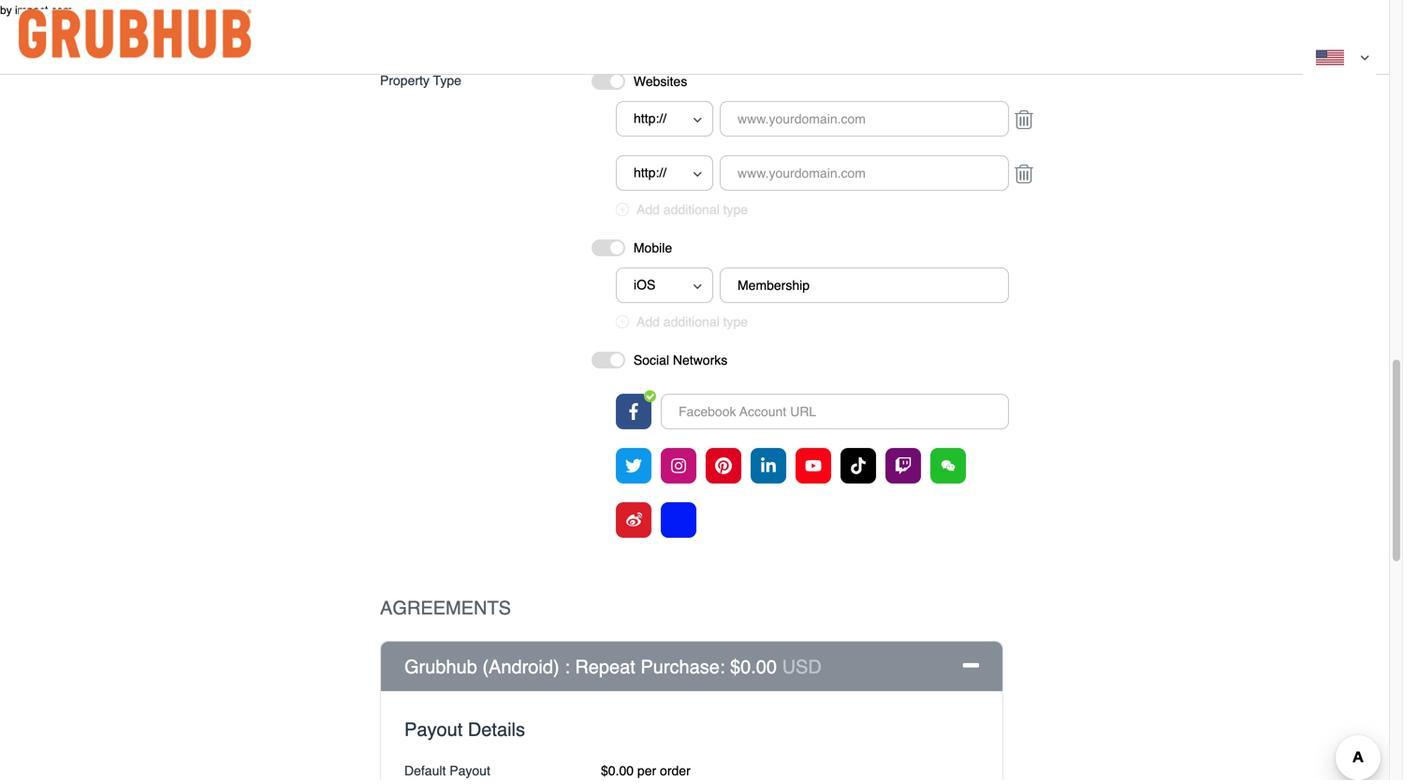 Task type: vqa. For each thing, say whether or not it's contained in the screenshot.
read,
no



Task type: describe. For each thing, give the bounding box(es) containing it.
check circle image
[[644, 389, 656, 401]]

social networks
[[634, 353, 728, 368]]

minus image
[[963, 656, 979, 677]]

default
[[404, 764, 446, 779]]

1 : from the left
[[565, 657, 570, 678]]

1 add additional type from the top
[[637, 202, 748, 217]]

mobile
[[634, 241, 672, 256]]

social
[[634, 353, 669, 368]]

by
[[0, 4, 12, 16]]

1 type from the top
[[723, 202, 748, 217]]

per
[[637, 764, 656, 779]]

facebook image
[[625, 403, 642, 420]]

order
[[660, 764, 691, 779]]

2 type from the top
[[723, 315, 748, 330]]

property
[[380, 73, 430, 88]]

by impact.com
[[0, 4, 72, 16]]

purchase
[[641, 657, 720, 678]]

(android)
[[482, 657, 560, 678]]

2 : from the left
[[720, 657, 725, 678]]

0 vertical spatial payout
[[404, 719, 463, 741]]

default payout
[[404, 764, 490, 779]]

2 www.yourdomain.com url field from the top
[[720, 155, 1009, 191]]

2 add from the top
[[637, 315, 660, 330]]

details
[[468, 719, 525, 741]]

1 vertical spatial payout
[[450, 764, 490, 779]]



Task type: locate. For each thing, give the bounding box(es) containing it.
1 vertical spatial additional
[[664, 315, 720, 330]]

1 vertical spatial add
[[637, 315, 660, 330]]

agreements
[[380, 598, 511, 619]]

grubhub (android) : repeat purchase : $0.00 usd
[[404, 657, 822, 678]]

0 horizontal spatial $0.00
[[601, 764, 634, 779]]

1 vertical spatial www.yourdomain.com url field
[[720, 155, 1009, 191]]

1 add from the top
[[637, 202, 660, 217]]

add up social
[[637, 315, 660, 330]]

additional
[[664, 202, 720, 217], [664, 315, 720, 330]]

0 vertical spatial additional
[[664, 202, 720, 217]]

:
[[565, 657, 570, 678], [720, 657, 725, 678]]

payout up default
[[404, 719, 463, 741]]

payout down payout details
[[450, 764, 490, 779]]

0 vertical spatial www.yourdomain.com url field
[[720, 101, 1009, 137]]

property type
[[380, 73, 461, 88]]

$0.00
[[730, 657, 777, 678], [601, 764, 634, 779]]

0 vertical spatial add
[[637, 202, 660, 217]]

usd
[[782, 657, 822, 678]]

2 additional from the top
[[664, 315, 720, 330]]

: left usd
[[720, 657, 725, 678]]

0 horizontal spatial :
[[565, 657, 570, 678]]

www.yourdomain.com url field
[[720, 101, 1009, 137], [720, 155, 1009, 191]]

add
[[637, 202, 660, 217], [637, 315, 660, 330]]

1 vertical spatial add additional type
[[637, 315, 748, 330]]

add additional type
[[637, 202, 748, 217], [637, 315, 748, 330]]

1 additional from the top
[[664, 202, 720, 217]]

additional up networks at top
[[664, 315, 720, 330]]

2 add additional type from the top
[[637, 315, 748, 330]]

repeat
[[575, 657, 635, 678]]

type
[[723, 202, 748, 217], [723, 315, 748, 330]]

additional up 'mobile'
[[664, 202, 720, 217]]

Facebook Account URL field
[[661, 394, 1009, 430]]

: left the repeat in the left bottom of the page
[[565, 657, 570, 678]]

grubhub
[[404, 657, 477, 678]]

0 vertical spatial $0.00
[[730, 657, 777, 678]]

1 vertical spatial type
[[723, 315, 748, 330]]

$0.00 left usd
[[730, 657, 777, 678]]

add up 'mobile'
[[637, 202, 660, 217]]

0 vertical spatial add additional type
[[637, 202, 748, 217]]

1 www.yourdomain.com url field from the top
[[720, 101, 1009, 137]]

add additional type up 'mobile'
[[637, 202, 748, 217]]

$0.00 left "per"
[[601, 764, 634, 779]]

payout
[[404, 719, 463, 741], [450, 764, 490, 779]]

payout details
[[404, 719, 525, 741]]

networks
[[673, 353, 728, 368]]

websites
[[634, 74, 687, 89]]

$0.00 per order
[[601, 764, 691, 779]]

add additional type up networks at top
[[637, 315, 748, 330]]

0 vertical spatial type
[[723, 202, 748, 217]]

impact.com
[[15, 4, 72, 16]]

 https://apps.apple.com/ url field
[[720, 268, 1009, 303]]

1 vertical spatial $0.00
[[601, 764, 634, 779]]

1 horizontal spatial :
[[720, 657, 725, 678]]

type
[[433, 73, 461, 88]]

1 horizontal spatial $0.00
[[730, 657, 777, 678]]



